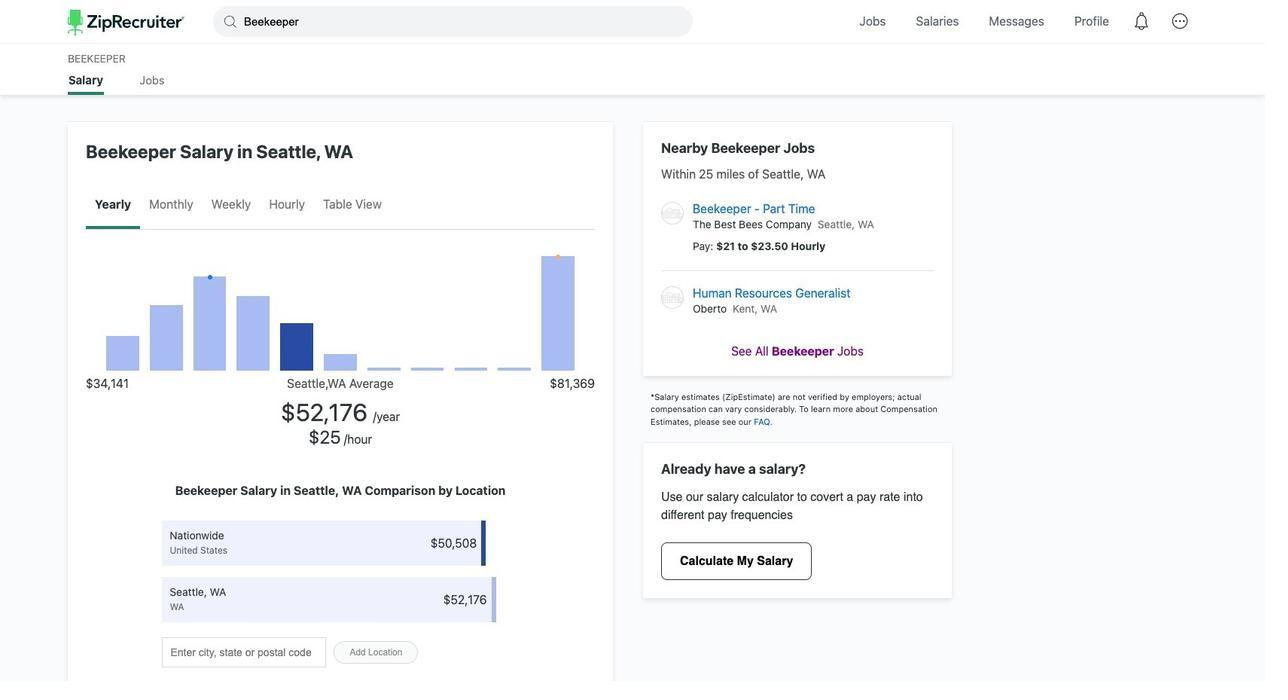Task type: locate. For each thing, give the bounding box(es) containing it.
None button
[[334, 641, 418, 664]]

ziprecruiter image
[[68, 10, 185, 35]]

notifications image
[[1125, 4, 1159, 39]]

tab list
[[86, 182, 314, 229]]



Task type: vqa. For each thing, say whether or not it's contained in the screenshot.
Tabs element
yes



Task type: describe. For each thing, give the bounding box(es) containing it.
menu image
[[1163, 4, 1198, 39]]

Enter city, state or postal code text field
[[162, 637, 327, 668]]

tabs element
[[68, 73, 1198, 95]]

Search job title or keyword text field
[[213, 6, 693, 37]]

main element
[[68, 0, 1198, 43]]



